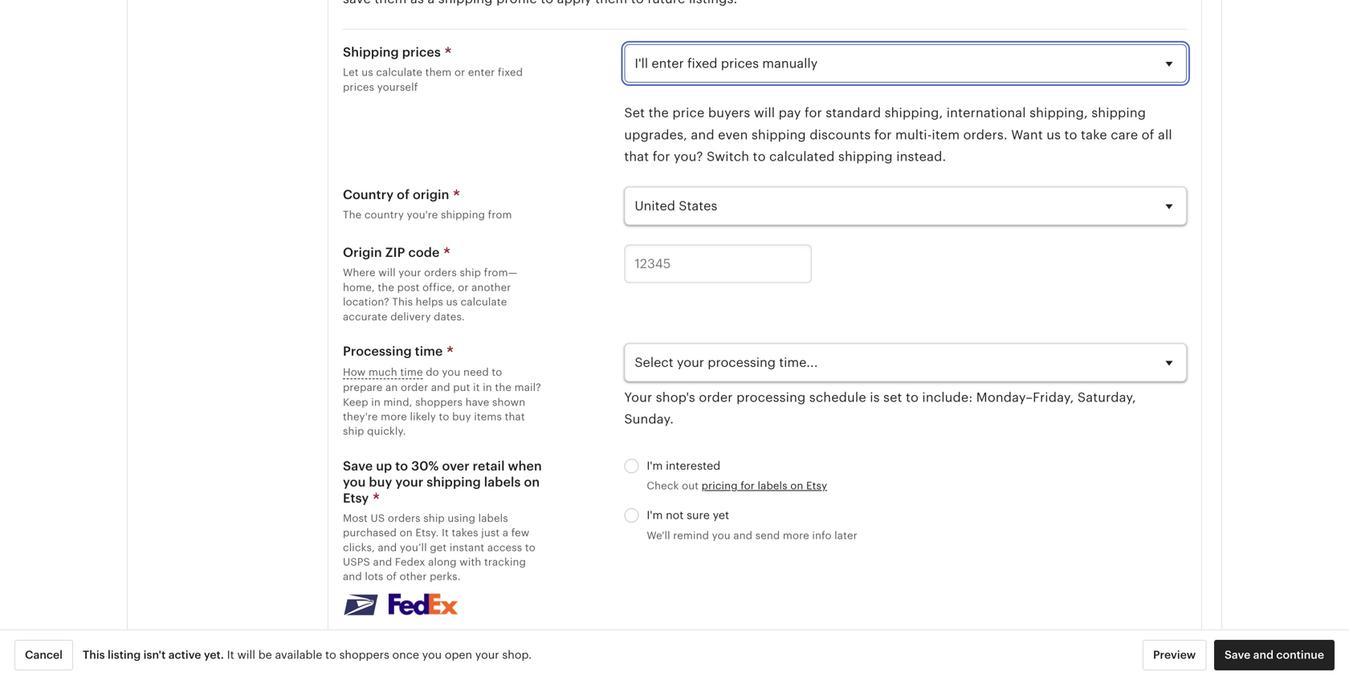 Task type: locate. For each thing, give the bounding box(es) containing it.
0 horizontal spatial shipping,
[[885, 106, 943, 120]]

0 vertical spatial buy
[[452, 411, 471, 423]]

0 vertical spatial it
[[442, 527, 449, 539]]

2 vertical spatial ship
[[424, 512, 445, 524]]

code
[[408, 246, 440, 260]]

you up most
[[343, 475, 366, 489]]

1 i'm from the top
[[647, 459, 663, 472]]

2 vertical spatial will
[[237, 649, 255, 662]]

will inside where will your orders ship from— home, the post office, or another location? this helps us calculate accurate delivery dates.
[[379, 267, 396, 279]]

1 vertical spatial or
[[458, 281, 469, 294]]

0 horizontal spatial that
[[505, 411, 525, 423]]

most
[[343, 512, 368, 524]]

cancel button
[[14, 640, 73, 671]]

from
[[488, 209, 512, 221]]

have
[[466, 396, 490, 408]]

of up "country"
[[397, 188, 410, 202]]

open
[[445, 649, 472, 662]]

to
[[1065, 128, 1078, 142], [753, 149, 766, 164], [492, 366, 502, 378], [906, 390, 919, 405], [439, 411, 449, 423], [395, 459, 408, 473], [525, 542, 536, 554], [325, 649, 336, 662]]

1 horizontal spatial calculate
[[461, 296, 507, 308]]

1 vertical spatial that
[[505, 411, 525, 423]]

shipping,
[[885, 106, 943, 120], [1030, 106, 1088, 120]]

0 horizontal spatial will
[[237, 649, 255, 662]]

and inside button
[[1254, 649, 1274, 662]]

of left all
[[1142, 128, 1155, 142]]

i'm inside the i'm interested check out pricing for labels on etsy
[[647, 459, 663, 472]]

2 vertical spatial us
[[446, 296, 458, 308]]

an
[[386, 382, 398, 394]]

etsy
[[806, 480, 827, 492], [343, 491, 369, 506]]

etsy inside save up to 30% over retail when you buy your shipping labels on etsy
[[343, 491, 369, 506]]

labels inside the most us orders ship using labels purchased on etsy. it takes just a few clicks, and you'll get instant access to usps and fedex along with tracking and lots of other perks.
[[478, 512, 508, 524]]

1 shipping, from the left
[[885, 106, 943, 120]]

1 vertical spatial buy
[[369, 475, 392, 489]]

us inside let us calculate them or enter fixed prices yourself
[[362, 66, 373, 78]]

1 horizontal spatial will
[[379, 267, 396, 279]]

isn't
[[143, 649, 166, 662]]

0 vertical spatial the
[[649, 106, 669, 120]]

us
[[362, 66, 373, 78], [1047, 128, 1061, 142], [446, 296, 458, 308]]

how
[[343, 366, 366, 378]]

us right let
[[362, 66, 373, 78]]

for down upgrades,
[[653, 149, 670, 164]]

the up shown
[[495, 382, 512, 394]]

later
[[835, 530, 858, 542]]

time left the do
[[400, 366, 423, 378]]

1 vertical spatial time
[[400, 366, 423, 378]]

prepare
[[343, 382, 383, 394]]

shoppers
[[415, 396, 463, 408], [339, 649, 389, 662]]

set the price buyers will pay for standard shipping, international shipping, shipping upgrades, and even shipping discounts for multi-item orders.
[[624, 106, 1146, 142]]

1 horizontal spatial that
[[624, 149, 649, 164]]

0 horizontal spatial more
[[381, 411, 407, 423]]

buy down have
[[452, 411, 471, 423]]

fedex
[[395, 556, 425, 568]]

and left continue
[[1254, 649, 1274, 662]]

calculate up "yourself"
[[376, 66, 423, 78]]

processing
[[343, 344, 412, 359]]

more down mind,
[[381, 411, 407, 423]]

calculate inside where will your orders ship from— home, the post office, or another location? this helps us calculate accurate delivery dates.
[[461, 296, 507, 308]]

0 horizontal spatial etsy
[[343, 491, 369, 506]]

0 vertical spatial this
[[392, 296, 413, 308]]

0 vertical spatial orders
[[424, 267, 457, 279]]

up
[[376, 459, 392, 473]]

0 vertical spatial shoppers
[[415, 396, 463, 408]]

1 horizontal spatial save
[[1225, 649, 1251, 662]]

time
[[415, 344, 443, 359], [400, 366, 423, 378]]

on up i'm not sure yet we'll remind you and send more info later
[[791, 480, 804, 492]]

0 horizontal spatial ship
[[343, 425, 364, 438]]

1 vertical spatial us
[[1047, 128, 1061, 142]]

save left continue
[[1225, 649, 1251, 662]]

shipping up care
[[1092, 106, 1146, 120]]

remind
[[673, 530, 709, 542]]

this
[[392, 296, 413, 308], [83, 649, 105, 662]]

your up post on the left top
[[399, 267, 421, 279]]

i'm inside i'm not sure yet we'll remind you and send more info later
[[647, 509, 663, 522]]

labels down retail
[[484, 475, 521, 489]]

order inside do you need to prepare an order and put it in the mail? keep in mind, shoppers have shown they're more likely to buy items that ship quickly.
[[401, 382, 428, 394]]

it
[[473, 382, 480, 394]]

us up 'dates.' at top left
[[446, 296, 458, 308]]

shop's
[[656, 390, 696, 405]]

you
[[442, 366, 461, 378], [343, 475, 366, 489], [712, 530, 731, 542], [422, 649, 442, 662]]

will left pay
[[754, 106, 775, 120]]

and inside i'm not sure yet we'll remind you and send more info later
[[734, 530, 753, 542]]

0 horizontal spatial prices
[[343, 81, 374, 93]]

save left up
[[343, 459, 373, 473]]

1 vertical spatial this
[[83, 649, 105, 662]]

1 horizontal spatial the
[[495, 382, 512, 394]]

on inside save up to 30% over retail when you buy your shipping labels on etsy
[[524, 475, 540, 489]]

shipping down discounts
[[839, 149, 893, 164]]

prices down let
[[343, 81, 374, 93]]

will inside set the price buyers will pay for standard shipping, international shipping, shipping upgrades, and even shipping discounts for multi-item orders.
[[754, 106, 775, 120]]

order up mind,
[[401, 382, 428, 394]]

buy inside do you need to prepare an order and put it in the mail? keep in mind, shoppers have shown they're more likely to buy items that ship quickly.
[[452, 411, 471, 423]]

yet.
[[204, 649, 224, 662]]

the left post on the left top
[[378, 281, 394, 294]]

to right available
[[325, 649, 336, 662]]

once
[[392, 649, 419, 662]]

to right up
[[395, 459, 408, 473]]

1 horizontal spatial ship
[[424, 512, 445, 524]]

helps
[[416, 296, 443, 308]]

0 horizontal spatial in
[[371, 396, 381, 408]]

0 horizontal spatial this
[[83, 649, 105, 662]]

for
[[805, 106, 822, 120], [875, 128, 892, 142], [653, 149, 670, 164], [741, 480, 755, 492]]

1 horizontal spatial buy
[[452, 411, 471, 423]]

this inside where will your orders ship from— home, the post office, or another location? this helps us calculate accurate delivery dates.
[[392, 296, 413, 308]]

to inside the most us orders ship using labels purchased on etsy. it takes just a few clicks, and you'll get instant access to usps and fedex along with tracking and lots of other perks.
[[525, 542, 536, 554]]

much
[[369, 366, 397, 378]]

0 vertical spatial your
[[399, 267, 421, 279]]

1 horizontal spatial it
[[442, 527, 449, 539]]

for right pricing
[[741, 480, 755, 492]]

how much time button
[[343, 364, 423, 380]]

orders inside where will your orders ship from— home, the post office, or another location? this helps us calculate accurate delivery dates.
[[424, 267, 457, 279]]

0 horizontal spatial buy
[[369, 475, 392, 489]]

you're
[[407, 209, 438, 221]]

1 vertical spatial in
[[371, 396, 381, 408]]

1 vertical spatial it
[[227, 649, 234, 662]]

labels up just
[[478, 512, 508, 524]]

this left listing
[[83, 649, 105, 662]]

that down shown
[[505, 411, 525, 423]]

shoppers up likely
[[415, 396, 463, 408]]

0 vertical spatial calculate
[[376, 66, 423, 78]]

when
[[508, 459, 542, 473]]

item
[[932, 128, 960, 142]]

shop.
[[502, 649, 532, 662]]

2 vertical spatial of
[[386, 571, 397, 583]]

save
[[343, 459, 373, 473], [1225, 649, 1251, 662]]

more inside do you need to prepare an order and put it in the mail? keep in mind, shoppers have shown they're more likely to buy items that ship quickly.
[[381, 411, 407, 423]]

1 horizontal spatial more
[[783, 530, 809, 542]]

will left be on the bottom
[[237, 649, 255, 662]]

2 shipping, from the left
[[1030, 106, 1088, 120]]

it
[[442, 527, 449, 539], [227, 649, 234, 662]]

buy
[[452, 411, 471, 423], [369, 475, 392, 489]]

etsy up info
[[806, 480, 827, 492]]

1 horizontal spatial this
[[392, 296, 413, 308]]

shipping down "over" on the bottom left
[[427, 475, 481, 489]]

0 horizontal spatial orders
[[388, 512, 421, 524]]

0 vertical spatial us
[[362, 66, 373, 78]]

0 vertical spatial that
[[624, 149, 649, 164]]

shoppers left once
[[339, 649, 389, 662]]

this down post on the left top
[[392, 296, 413, 308]]

it up the get
[[442, 527, 449, 539]]

you right once
[[422, 649, 442, 662]]

order right shop's in the bottom of the page
[[699, 390, 733, 405]]

set
[[884, 390, 902, 405]]

labels up i'm not sure yet we'll remind you and send more info later
[[758, 480, 788, 492]]

0 horizontal spatial order
[[401, 382, 428, 394]]

0 vertical spatial more
[[381, 411, 407, 423]]

1 vertical spatial save
[[1225, 649, 1251, 662]]

most us orders ship using labels purchased on etsy. it takes just a few clicks, and you'll get instant access to usps and fedex along with tracking and lots of other perks.
[[343, 512, 536, 583]]

ship inside do you need to prepare an order and put it in the mail? keep in mind, shoppers have shown they're more likely to buy items that ship quickly.
[[343, 425, 364, 438]]

calculate down another
[[461, 296, 507, 308]]

0 horizontal spatial calculate
[[376, 66, 423, 78]]

orders up office, at the top left of page
[[424, 267, 457, 279]]

more left info
[[783, 530, 809, 542]]

1 vertical spatial calculate
[[461, 296, 507, 308]]

2 horizontal spatial the
[[649, 106, 669, 120]]

and down usps
[[343, 571, 362, 583]]

on inside the most us orders ship using labels purchased on etsy. it takes just a few clicks, and you'll get instant access to usps and fedex along with tracking and lots of other perks.
[[400, 527, 413, 539]]

access
[[487, 542, 522, 554]]

0 vertical spatial save
[[343, 459, 373, 473]]

1 vertical spatial i'm
[[647, 509, 663, 522]]

send
[[756, 530, 780, 542]]

1 vertical spatial more
[[783, 530, 809, 542]]

sure
[[687, 509, 710, 522]]

0 horizontal spatial shoppers
[[339, 649, 389, 662]]

etsy.
[[416, 527, 439, 539]]

retail
[[473, 459, 505, 473]]

1 vertical spatial the
[[378, 281, 394, 294]]

1 horizontal spatial order
[[699, 390, 733, 405]]

1 horizontal spatial etsy
[[806, 480, 827, 492]]

your right open
[[475, 649, 499, 662]]

them
[[425, 66, 452, 78]]

on for interested
[[791, 480, 804, 492]]

orders right us on the bottom left of page
[[388, 512, 421, 524]]

location?
[[343, 296, 389, 308]]

0 horizontal spatial on
[[400, 527, 413, 539]]

perks.
[[430, 571, 461, 583]]

it right "yet."
[[227, 649, 234, 662]]

etsy up most
[[343, 491, 369, 506]]

on for us
[[400, 527, 413, 539]]

0 vertical spatial in
[[483, 382, 492, 394]]

likely
[[410, 411, 436, 423]]

your down 30%
[[396, 475, 424, 489]]

pricing for labels on etsy link
[[702, 480, 827, 492]]

of right the lots
[[386, 571, 397, 583]]

let
[[343, 66, 359, 78]]

i'm up check
[[647, 459, 663, 472]]

1 vertical spatial your
[[396, 475, 424, 489]]

to left take
[[1065, 128, 1078, 142]]

shoppers inside do you need to prepare an order and put it in the mail? keep in mind, shoppers have shown they're more likely to buy items that ship quickly.
[[415, 396, 463, 408]]

or right office, at the top left of page
[[458, 281, 469, 294]]

you down yet
[[712, 530, 731, 542]]

save and continue button
[[1214, 640, 1335, 671]]

1 horizontal spatial shipping,
[[1030, 106, 1088, 120]]

1 horizontal spatial orders
[[424, 267, 457, 279]]

2 horizontal spatial will
[[754, 106, 775, 120]]

shipping, up multi-
[[885, 106, 943, 120]]

multi-
[[896, 128, 932, 142]]

and down 'price' at the top
[[691, 128, 715, 142]]

ship up etsy.
[[424, 512, 445, 524]]

0 vertical spatial of
[[1142, 128, 1155, 142]]

include:
[[922, 390, 973, 405]]

standard
[[826, 106, 881, 120]]

1 vertical spatial prices
[[343, 81, 374, 93]]

0 vertical spatial prices
[[402, 45, 441, 60]]

labels inside save up to 30% over retail when you buy your shipping labels on etsy
[[484, 475, 521, 489]]

or right them
[[455, 66, 465, 78]]

in
[[483, 382, 492, 394], [371, 396, 381, 408]]

save up to 30% over retail when you buy your shipping labels on etsy
[[343, 459, 542, 506]]

1 horizontal spatial on
[[524, 475, 540, 489]]

and left the send on the right bottom of the page
[[734, 530, 753, 542]]

buy inside save up to 30% over retail when you buy your shipping labels on etsy
[[369, 475, 392, 489]]

1 vertical spatial orders
[[388, 512, 421, 524]]

us inside want us to take care of all that for you? switch to calculated shipping instead.
[[1047, 128, 1061, 142]]

1 vertical spatial will
[[379, 267, 396, 279]]

2 horizontal spatial us
[[1047, 128, 1061, 142]]

1 horizontal spatial prices
[[402, 45, 441, 60]]

in down prepare
[[371, 396, 381, 408]]

0 horizontal spatial it
[[227, 649, 234, 662]]

want
[[1011, 128, 1043, 142]]

will down "origin zip code"
[[379, 267, 396, 279]]

us inside where will your orders ship from— home, the post office, or another location? this helps us calculate accurate delivery dates.
[[446, 296, 458, 308]]

save inside button
[[1225, 649, 1251, 662]]

us right "want"
[[1047, 128, 1061, 142]]

purchased
[[343, 527, 397, 539]]

1 vertical spatial ship
[[343, 425, 364, 438]]

of
[[1142, 128, 1155, 142], [397, 188, 410, 202], [386, 571, 397, 583]]

shipping, up "want"
[[1030, 106, 1088, 120]]

0 horizontal spatial the
[[378, 281, 394, 294]]

prices up them
[[402, 45, 441, 60]]

time up the do
[[415, 344, 443, 359]]

and down the do
[[431, 382, 450, 394]]

1 horizontal spatial in
[[483, 382, 492, 394]]

2 i'm from the top
[[647, 509, 663, 522]]

1 horizontal spatial shoppers
[[415, 396, 463, 408]]

0 horizontal spatial save
[[343, 459, 373, 473]]

you up put
[[442, 366, 461, 378]]

on up you'll
[[400, 527, 413, 539]]

and down purchased
[[378, 542, 397, 554]]

Origin ZIP code text field
[[624, 245, 812, 283]]

save for save and continue
[[1225, 649, 1251, 662]]

ship up another
[[460, 267, 481, 279]]

takes
[[452, 527, 478, 539]]

or inside let us calculate them or enter fixed prices yourself
[[455, 66, 465, 78]]

they're
[[343, 411, 378, 423]]

prices inside let us calculate them or enter fixed prices yourself
[[343, 81, 374, 93]]

buy down up
[[369, 475, 392, 489]]

0 vertical spatial will
[[754, 106, 775, 120]]

where will your orders ship from— home, the post office, or another location? this helps us calculate accurate delivery dates.
[[343, 267, 518, 323]]

2 horizontal spatial ship
[[460, 267, 481, 279]]

ship
[[460, 267, 481, 279], [343, 425, 364, 438], [424, 512, 445, 524]]

1 horizontal spatial us
[[446, 296, 458, 308]]

ship down they're
[[343, 425, 364, 438]]

or
[[455, 66, 465, 78], [458, 281, 469, 294]]

want us to take care of all that for you? switch to calculated shipping instead.
[[624, 128, 1173, 164]]

on inside the i'm interested check out pricing for labels on etsy
[[791, 480, 804, 492]]

and inside set the price buyers will pay for standard shipping, international shipping, shipping upgrades, and even shipping discounts for multi-item orders.
[[691, 128, 715, 142]]

0 vertical spatial or
[[455, 66, 465, 78]]

that down upgrades,
[[624, 149, 649, 164]]

prices
[[402, 45, 441, 60], [343, 81, 374, 93]]

in right it
[[483, 382, 492, 394]]

another
[[472, 281, 511, 294]]

the
[[649, 106, 669, 120], [378, 281, 394, 294], [495, 382, 512, 394]]

i'm left not
[[647, 509, 663, 522]]

calculate
[[376, 66, 423, 78], [461, 296, 507, 308]]

on down when
[[524, 475, 540, 489]]

0 vertical spatial i'm
[[647, 459, 663, 472]]

2 vertical spatial the
[[495, 382, 512, 394]]

even
[[718, 128, 748, 142]]

2 horizontal spatial on
[[791, 480, 804, 492]]

available
[[275, 649, 322, 662]]

from—
[[484, 267, 518, 279]]

to down few at the left
[[525, 542, 536, 554]]

0 horizontal spatial us
[[362, 66, 373, 78]]

0 vertical spatial ship
[[460, 267, 481, 279]]

shipping down pay
[[752, 128, 806, 142]]

of inside want us to take care of all that for you? switch to calculated shipping instead.
[[1142, 128, 1155, 142]]

save inside save up to 30% over retail when you buy your shipping labels on etsy
[[343, 459, 373, 473]]

home,
[[343, 281, 375, 294]]

upgrades,
[[624, 128, 688, 142]]

the up upgrades,
[[649, 106, 669, 120]]



Task type: vqa. For each thing, say whether or not it's contained in the screenshot.
& for Purchases
no



Task type: describe. For each thing, give the bounding box(es) containing it.
clicks,
[[343, 542, 375, 554]]

this listing isn't active yet. it will be available to shoppers once you open your shop.
[[83, 649, 532, 662]]

price
[[673, 106, 705, 120]]

interested
[[666, 459, 721, 472]]

for left multi-
[[875, 128, 892, 142]]

time inside button
[[400, 366, 423, 378]]

that inside do you need to prepare an order and put it in the mail? keep in mind, shoppers have shown they're more likely to buy items that ship quickly.
[[505, 411, 525, 423]]

save for save up to 30% over retail when you buy your shipping labels on etsy
[[343, 459, 373, 473]]

the
[[343, 209, 362, 221]]

shipping inside want us to take care of all that for you? switch to calculated shipping instead.
[[839, 149, 893, 164]]

the inside where will your orders ship from— home, the post office, or another location? this helps us calculate accurate delivery dates.
[[378, 281, 394, 294]]

save and continue
[[1225, 649, 1325, 662]]

put
[[453, 382, 470, 394]]

or inside where will your orders ship from— home, the post office, or another location? this helps us calculate accurate delivery dates.
[[458, 281, 469, 294]]

calculate inside let us calculate them or enter fixed prices yourself
[[376, 66, 423, 78]]

you'll
[[400, 542, 427, 554]]

i'm interested check out pricing for labels on etsy
[[647, 459, 827, 492]]

a
[[503, 527, 509, 539]]

all
[[1158, 128, 1173, 142]]

enter
[[468, 66, 495, 78]]

processing
[[737, 390, 806, 405]]

saturday,
[[1078, 390, 1137, 405]]

shipping
[[343, 45, 399, 60]]

just
[[481, 527, 500, 539]]

you inside save up to 30% over retail when you buy your shipping labels on etsy
[[343, 475, 366, 489]]

along
[[428, 556, 457, 568]]

usps
[[343, 556, 370, 568]]

instant
[[450, 542, 485, 554]]

where
[[343, 267, 376, 279]]

your inside where will your orders ship from— home, the post office, or another location? this helps us calculate accurate delivery dates.
[[399, 267, 421, 279]]

your
[[624, 390, 653, 405]]

do you need to prepare an order and put it in the mail? keep in mind, shoppers have shown they're more likely to buy items that ship quickly.
[[343, 366, 541, 438]]

to right switch
[[753, 149, 766, 164]]

0 vertical spatial time
[[415, 344, 443, 359]]

to right set
[[906, 390, 919, 405]]

2 vertical spatial your
[[475, 649, 499, 662]]

yourself
[[377, 81, 418, 93]]

we'll
[[647, 530, 670, 542]]

discounts
[[810, 128, 871, 142]]

i'm for i'm interested
[[647, 459, 663, 472]]

need
[[463, 366, 489, 378]]

other
[[400, 571, 427, 583]]

.
[[670, 412, 674, 427]]

1 vertical spatial of
[[397, 188, 410, 202]]

few
[[511, 527, 530, 539]]

i'm not sure yet we'll remind you and send more info later
[[647, 509, 858, 542]]

it inside the most us orders ship using labels purchased on etsy. it takes just a few clicks, and you'll get instant access to usps and fedex along with tracking and lots of other perks.
[[442, 527, 449, 539]]

zip
[[385, 246, 405, 260]]

set
[[624, 106, 645, 120]]

switch
[[707, 149, 750, 164]]

buyers
[[708, 106, 751, 120]]

schedule
[[809, 390, 867, 405]]

origin
[[413, 188, 449, 202]]

how much time
[[343, 366, 423, 378]]

country
[[365, 209, 404, 221]]

let us calculate them or enter fixed prices yourself
[[343, 66, 523, 93]]

and inside do you need to prepare an order and put it in the mail? keep in mind, shoppers have shown they're more likely to buy items that ship quickly.
[[431, 382, 450, 394]]

the inside set the price buyers will pay for standard shipping, international shipping, shipping upgrades, and even shipping discounts for multi-item orders.
[[649, 106, 669, 120]]

you inside do you need to prepare an order and put it in the mail? keep in mind, shoppers have shown they're more likely to buy items that ship quickly.
[[442, 366, 461, 378]]

processing time
[[343, 344, 443, 359]]

office,
[[423, 281, 455, 294]]

yet
[[713, 509, 729, 522]]

orders.
[[964, 128, 1008, 142]]

is
[[870, 390, 880, 405]]

that inside want us to take care of all that for you? switch to calculated shipping instead.
[[624, 149, 649, 164]]

continue
[[1277, 649, 1325, 662]]

1 vertical spatial shoppers
[[339, 649, 389, 662]]

pricing
[[702, 480, 738, 492]]

for right pay
[[805, 106, 822, 120]]

fixed
[[498, 66, 523, 78]]

us for want
[[1047, 128, 1061, 142]]

shipping prices
[[343, 45, 441, 60]]

for inside the i'm interested check out pricing for labels on etsy
[[741, 480, 755, 492]]

country of origin
[[343, 188, 449, 202]]

shown
[[492, 396, 526, 408]]

preview button
[[1143, 640, 1207, 671]]

over
[[442, 459, 470, 473]]

you?
[[674, 149, 703, 164]]

i'm for i'm not sure yet
[[647, 509, 663, 522]]

mail?
[[515, 382, 541, 394]]

ship inside where will your orders ship from— home, the post office, or another location? this helps us calculate accurate delivery dates.
[[460, 267, 481, 279]]

shipping left from at the top left
[[441, 209, 485, 221]]

and up the lots
[[373, 556, 392, 568]]

shipping inside save up to 30% over retail when you buy your shipping labels on etsy
[[427, 475, 481, 489]]

of inside the most us orders ship using labels purchased on etsy. it takes just a few clicks, and you'll get instant access to usps and fedex along with tracking and lots of other perks.
[[386, 571, 397, 583]]

you inside i'm not sure yet we'll remind you and send more info later
[[712, 530, 731, 542]]

the inside do you need to prepare an order and put it in the mail? keep in mind, shoppers have shown they're more likely to buy items that ship quickly.
[[495, 382, 512, 394]]

preview
[[1153, 649, 1196, 662]]

your shop's order processing schedule is set to include:
[[624, 390, 977, 405]]

get
[[430, 542, 447, 554]]

keep
[[343, 396, 368, 408]]

orders inside the most us orders ship using labels purchased on etsy. it takes just a few clicks, and you'll get instant access to usps and fedex along with tracking and lots of other perks.
[[388, 512, 421, 524]]

30%
[[411, 459, 439, 473]]

not
[[666, 509, 684, 522]]

info
[[812, 530, 832, 542]]

pay
[[779, 106, 801, 120]]

take
[[1081, 128, 1108, 142]]

for inside want us to take care of all that for you? switch to calculated shipping instead.
[[653, 149, 670, 164]]

sunday
[[624, 412, 670, 427]]

us for let
[[362, 66, 373, 78]]

listing
[[108, 649, 141, 662]]

international
[[947, 106, 1026, 120]]

origin
[[343, 246, 382, 260]]

to right need
[[492, 366, 502, 378]]

ship inside the most us orders ship using labels purchased on etsy. it takes just a few clicks, and you'll get instant access to usps and fedex along with tracking and lots of other perks.
[[424, 512, 445, 524]]

etsy inside the i'm interested check out pricing for labels on etsy
[[806, 480, 827, 492]]

to inside save up to 30% over retail when you buy your shipping labels on etsy
[[395, 459, 408, 473]]

to right likely
[[439, 411, 449, 423]]

labels inside the i'm interested check out pricing for labels on etsy
[[758, 480, 788, 492]]

out
[[682, 480, 699, 492]]

your inside save up to 30% over retail when you buy your shipping labels on etsy
[[396, 475, 424, 489]]

monday–friday, saturday, sunday
[[624, 390, 1137, 427]]

more inside i'm not sure yet we'll remind you and send more info later
[[783, 530, 809, 542]]

dates.
[[434, 311, 465, 323]]

cancel
[[25, 649, 63, 662]]

origin zip code
[[343, 246, 440, 260]]



